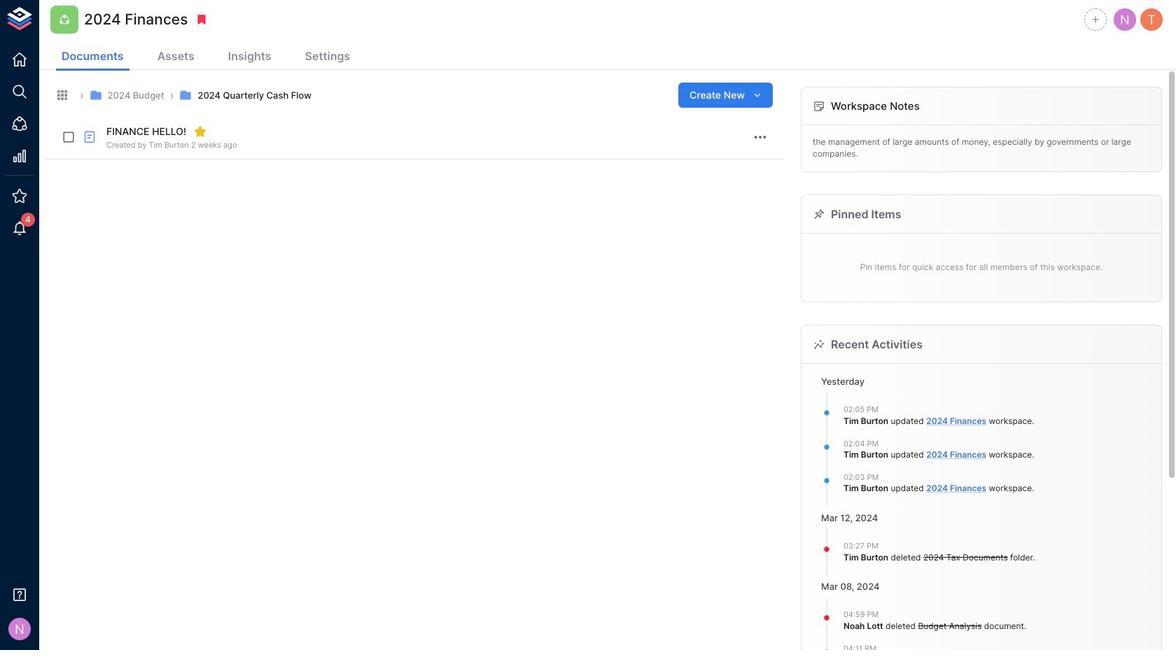 Task type: vqa. For each thing, say whether or not it's contained in the screenshot.
the topmost Spaceship
no



Task type: locate. For each thing, give the bounding box(es) containing it.
remove bookmark image
[[196, 13, 208, 26]]

remove favorite image
[[194, 125, 207, 138]]



